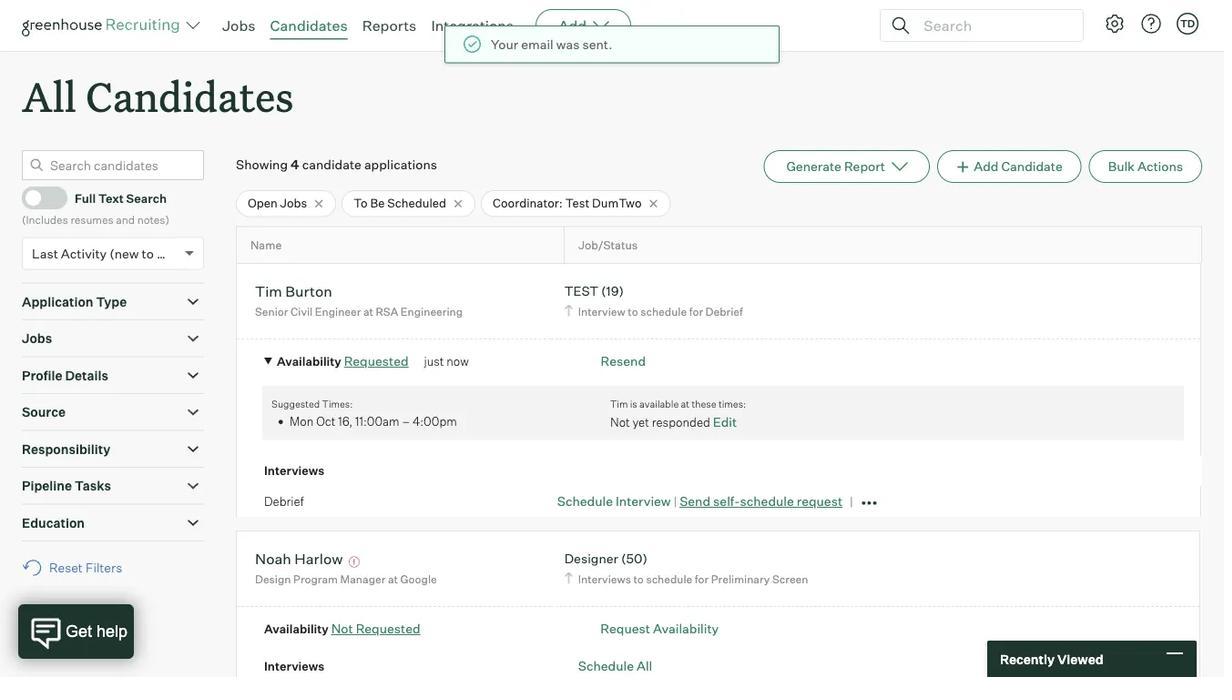 Task type: describe. For each thing, give the bounding box(es) containing it.
0 vertical spatial requested
[[344, 354, 409, 369]]

1 vertical spatial all
[[637, 658, 652, 674]]

is
[[630, 398, 637, 410]]

tim for burton
[[255, 282, 282, 300]]

full text search (includes resumes and notes)
[[22, 191, 169, 226]]

at for tim is available at these times: not yet responded edit
[[681, 398, 690, 410]]

(19)
[[601, 283, 624, 299]]

report
[[844, 159, 885, 175]]

schedule all
[[578, 658, 652, 674]]

coordinator: test dumtwo
[[493, 196, 642, 211]]

notes)
[[137, 213, 169, 226]]

–
[[402, 415, 410, 429]]

0 horizontal spatial all
[[22, 69, 76, 123]]

edit link
[[713, 414, 737, 430]]

test
[[565, 196, 589, 211]]

4
[[291, 157, 299, 173]]

reports
[[362, 16, 417, 35]]

just now
[[424, 354, 469, 369]]

candidate
[[1001, 159, 1063, 175]]

1 vertical spatial requested
[[356, 621, 420, 637]]

edit
[[713, 414, 737, 430]]

burton
[[285, 282, 332, 300]]

reset filters
[[49, 560, 122, 576]]

not requested button
[[331, 621, 420, 637]]

available
[[639, 398, 679, 410]]

noah harlow link
[[255, 550, 343, 571]]

reset
[[49, 560, 83, 576]]

responded
[[652, 415, 710, 430]]

1 vertical spatial not
[[331, 621, 353, 637]]

applications
[[364, 157, 437, 173]]

at inside tim burton senior civil engineer at rsa engineering
[[363, 305, 373, 318]]

generate report button
[[764, 150, 930, 183]]

details
[[65, 368, 108, 384]]

add for add candidate
[[974, 159, 999, 175]]

text
[[98, 191, 124, 205]]

0 horizontal spatial jobs
[[22, 331, 52, 347]]

education
[[22, 515, 85, 531]]

source
[[22, 405, 66, 420]]

last
[[32, 246, 58, 262]]

now
[[447, 354, 469, 369]]

oct
[[316, 415, 335, 429]]

open jobs
[[248, 196, 307, 211]]

schedule for schedule all
[[578, 658, 634, 674]]

not inside tim is available at these times: not yet responded edit
[[610, 415, 630, 430]]

program
[[293, 573, 338, 586]]

schedule for (19)
[[640, 305, 687, 318]]

tim burton senior civil engineer at rsa engineering
[[255, 282, 463, 318]]

email
[[521, 36, 553, 52]]

senior
[[255, 305, 288, 318]]

test
[[564, 283, 598, 299]]

(new
[[109, 246, 139, 262]]

tim burton link
[[255, 282, 332, 303]]

request
[[601, 621, 650, 637]]

showing
[[236, 157, 288, 173]]

profile
[[22, 368, 62, 384]]

request availability
[[601, 621, 719, 637]]

job/status
[[578, 238, 638, 252]]

your
[[491, 36, 518, 52]]

(includes
[[22, 213, 68, 226]]

to for interview
[[628, 305, 638, 318]]

generate report
[[786, 159, 885, 175]]

filters
[[86, 560, 122, 576]]

add candidate
[[974, 159, 1063, 175]]

interviews to schedule for preliminary screen link
[[562, 571, 813, 588]]

schedule interview | send self-schedule request
[[557, 494, 842, 510]]

availability for availability
[[277, 354, 341, 369]]

0 vertical spatial candidates
[[270, 16, 348, 35]]

request
[[797, 494, 842, 510]]

generate
[[786, 159, 841, 175]]

recently viewed
[[1000, 651, 1103, 667]]

0 vertical spatial interviews
[[264, 464, 325, 478]]

civil
[[291, 305, 313, 318]]

times:
[[718, 398, 746, 410]]

1 vertical spatial debrief
[[264, 494, 304, 509]]

1 vertical spatial interview
[[616, 494, 671, 510]]

self-
[[713, 494, 740, 510]]

be
[[370, 196, 385, 211]]

actions
[[1137, 159, 1183, 175]]

Search candidates field
[[22, 150, 204, 181]]

coordinator:
[[493, 196, 563, 211]]

schedule interview link
[[557, 494, 671, 510]]

availability not requested
[[264, 621, 420, 637]]

screen
[[772, 573, 808, 586]]

suggested
[[271, 398, 320, 410]]

showing 4 candidate applications
[[236, 157, 437, 173]]

td
[[1180, 17, 1195, 30]]

jobs link
[[222, 16, 255, 35]]

resend
[[601, 354, 646, 369]]

1 horizontal spatial jobs
[[222, 16, 255, 35]]

full
[[75, 191, 96, 205]]

engineering
[[401, 305, 463, 318]]

1 vertical spatial jobs
[[280, 196, 307, 211]]

noah harlow
[[255, 550, 343, 568]]

schedule all link
[[578, 658, 652, 674]]

type
[[96, 294, 127, 310]]

just
[[424, 354, 444, 369]]



Task type: locate. For each thing, give the bounding box(es) containing it.
old)
[[157, 246, 180, 262]]

resend button
[[601, 354, 646, 369]]

availability inside the availability not requested
[[264, 622, 329, 637]]

0 horizontal spatial at
[[363, 305, 373, 318]]

scheduled
[[387, 196, 446, 211]]

Search text field
[[919, 12, 1066, 39]]

0 vertical spatial all
[[22, 69, 76, 123]]

send
[[680, 494, 710, 510]]

interview left |
[[616, 494, 671, 510]]

to inside designer (50) interviews to schedule for preliminary screen
[[633, 573, 644, 586]]

0 vertical spatial interview
[[578, 305, 625, 318]]

1 vertical spatial to
[[628, 305, 638, 318]]

for inside test (19) interview to schedule for debrief
[[689, 305, 703, 318]]

|
[[673, 495, 677, 509]]

recently
[[1000, 651, 1055, 667]]

0 horizontal spatial debrief
[[264, 494, 304, 509]]

debrief inside test (19) interview to schedule for debrief
[[705, 305, 743, 318]]

2 vertical spatial to
[[633, 573, 644, 586]]

integrations
[[431, 16, 514, 35]]

1 horizontal spatial tim
[[610, 398, 628, 410]]

interview inside test (19) interview to schedule for debrief
[[578, 305, 625, 318]]

for for (50)
[[695, 573, 709, 586]]

1 horizontal spatial all
[[637, 658, 652, 674]]

at left rsa
[[363, 305, 373, 318]]

schedule up designer at the bottom
[[557, 494, 613, 510]]

1 horizontal spatial debrief
[[705, 305, 743, 318]]

all
[[22, 69, 76, 123], [637, 658, 652, 674]]

4:00pm
[[413, 415, 457, 429]]

jobs right open
[[280, 196, 307, 211]]

tim for is
[[610, 398, 628, 410]]

2 horizontal spatial jobs
[[280, 196, 307, 211]]

availability down interviews to schedule for preliminary screen link
[[653, 621, 719, 637]]

manager
[[340, 573, 386, 586]]

add candidate link
[[937, 150, 1082, 183]]

2 vertical spatial schedule
[[646, 573, 692, 586]]

times:
[[322, 398, 353, 410]]

interviews inside designer (50) interviews to schedule for preliminary screen
[[578, 573, 631, 586]]

not
[[610, 415, 630, 430], [331, 621, 353, 637]]

add inside add candidate link
[[974, 159, 999, 175]]

pipeline
[[22, 478, 72, 494]]

candidate
[[302, 157, 361, 173]]

last activity (new to old) option
[[32, 246, 180, 262]]

0 vertical spatial to
[[142, 246, 154, 262]]

at for design program manager at google
[[388, 573, 398, 586]]

preliminary
[[711, 573, 770, 586]]

candidate reports are now available! apply filters and select "view in app" element
[[764, 150, 930, 183]]

not left yet
[[610, 415, 630, 430]]

not down design program manager at google
[[331, 621, 353, 637]]

schedule left request
[[740, 494, 794, 510]]

to left old)
[[142, 246, 154, 262]]

reports link
[[362, 16, 417, 35]]

to be scheduled
[[354, 196, 446, 211]]

dumtwo
[[592, 196, 642, 211]]

tim inside tim is available at these times: not yet responded edit
[[610, 398, 628, 410]]

tim
[[255, 282, 282, 300], [610, 398, 628, 410]]

1 vertical spatial schedule
[[740, 494, 794, 510]]

tim inside tim burton senior civil engineer at rsa engineering
[[255, 282, 282, 300]]

request availability button
[[601, 621, 719, 637]]

google
[[400, 573, 437, 586]]

jobs up profile
[[22, 331, 52, 347]]

2 vertical spatial at
[[388, 573, 398, 586]]

for for (19)
[[689, 305, 703, 318]]

bulk actions link
[[1089, 150, 1202, 183]]

to inside test (19) interview to schedule for debrief
[[628, 305, 638, 318]]

0 vertical spatial schedule
[[640, 305, 687, 318]]

your email was sent.
[[491, 36, 613, 52]]

search
[[126, 191, 167, 205]]

for
[[689, 305, 703, 318], [695, 573, 709, 586]]

add button
[[536, 9, 631, 42]]

suggested times: mon oct 16, 11:00am – 4:00pm
[[271, 398, 457, 429]]

0 vertical spatial schedule
[[557, 494, 613, 510]]

design
[[255, 573, 291, 586]]

2 horizontal spatial at
[[681, 398, 690, 410]]

to for (new
[[142, 246, 154, 262]]

2 vertical spatial jobs
[[22, 331, 52, 347]]

1 horizontal spatial not
[[610, 415, 630, 430]]

integrations link
[[431, 16, 514, 35]]

0 vertical spatial debrief
[[705, 305, 743, 318]]

candidates link
[[270, 16, 348, 35]]

interviews down mon
[[264, 464, 325, 478]]

schedule down '(50)'
[[646, 573, 692, 586]]

availability for availability not requested
[[264, 622, 329, 637]]

at left google
[[388, 573, 398, 586]]

interview to schedule for debrief link
[[562, 303, 747, 320]]

greenhouse recruiting image
[[22, 15, 186, 36]]

availability
[[277, 354, 341, 369], [653, 621, 719, 637], [264, 622, 329, 637]]

add left candidate
[[974, 159, 999, 175]]

responsibility
[[22, 441, 110, 457]]

to down '(50)'
[[633, 573, 644, 586]]

a follow-up was set for sep 22, 2023 for noah harlow image
[[346, 557, 362, 568]]

0 vertical spatial jobs
[[222, 16, 255, 35]]

tim left "is"
[[610, 398, 628, 410]]

requested down manager
[[356, 621, 420, 637]]

candidates down jobs link
[[86, 69, 294, 123]]

0 vertical spatial for
[[689, 305, 703, 318]]

profile details
[[22, 368, 108, 384]]

bulk actions
[[1108, 159, 1183, 175]]

pipeline tasks
[[22, 478, 111, 494]]

application type
[[22, 294, 127, 310]]

at up responded
[[681, 398, 690, 410]]

0 horizontal spatial tim
[[255, 282, 282, 300]]

designer (50) interviews to schedule for preliminary screen
[[564, 551, 808, 586]]

resumes
[[70, 213, 114, 226]]

reset filters button
[[22, 551, 131, 585]]

0 horizontal spatial add
[[558, 16, 587, 35]]

interviews
[[264, 464, 325, 478], [578, 573, 631, 586], [264, 659, 325, 674]]

schedule down request
[[578, 658, 634, 674]]

jobs left candidates link
[[222, 16, 255, 35]]

1 vertical spatial schedule
[[578, 658, 634, 674]]

0 vertical spatial not
[[610, 415, 630, 430]]

interviews down the availability not requested
[[264, 659, 325, 674]]

requested
[[344, 354, 409, 369], [356, 621, 420, 637]]

schedule
[[640, 305, 687, 318], [740, 494, 794, 510], [646, 573, 692, 586]]

designer
[[564, 551, 618, 567]]

tim is available at these times: not yet responded edit
[[610, 398, 746, 430]]

schedule inside test (19) interview to schedule for debrief
[[640, 305, 687, 318]]

2 vertical spatial interviews
[[264, 659, 325, 674]]

0 vertical spatial tim
[[255, 282, 282, 300]]

all candidates
[[22, 69, 294, 123]]

candidates right jobs link
[[270, 16, 348, 35]]

to up resend button
[[628, 305, 638, 318]]

availability down program
[[264, 622, 329, 637]]

at inside tim is available at these times: not yet responded edit
[[681, 398, 690, 410]]

1 vertical spatial for
[[695, 573, 709, 586]]

configure image
[[1104, 13, 1126, 35]]

schedule inside designer (50) interviews to schedule for preliminary screen
[[646, 573, 692, 586]]

interviews down designer at the bottom
[[578, 573, 631, 586]]

these
[[692, 398, 716, 410]]

1 vertical spatial candidates
[[86, 69, 294, 123]]

all down request availability
[[637, 658, 652, 674]]

(50)
[[621, 551, 647, 567]]

1 horizontal spatial add
[[974, 159, 999, 175]]

schedule up resend button
[[640, 305, 687, 318]]

send self-schedule request link
[[680, 494, 842, 510]]

tim up senior
[[255, 282, 282, 300]]

checkmark image
[[30, 191, 44, 204]]

all down greenhouse recruiting "image"
[[22, 69, 76, 123]]

1 vertical spatial tim
[[610, 398, 628, 410]]

16,
[[338, 415, 353, 429]]

candidates
[[270, 16, 348, 35], [86, 69, 294, 123]]

yet
[[633, 415, 649, 430]]

1 vertical spatial at
[[681, 398, 690, 410]]

availability up suggested
[[277, 354, 341, 369]]

test (19) interview to schedule for debrief
[[564, 283, 743, 318]]

add for add
[[558, 16, 587, 35]]

open
[[248, 196, 278, 211]]

0 vertical spatial at
[[363, 305, 373, 318]]

td button
[[1177, 13, 1199, 35]]

engineer
[[315, 305, 361, 318]]

schedule for (50)
[[646, 573, 692, 586]]

1 vertical spatial interviews
[[578, 573, 631, 586]]

0 vertical spatial add
[[558, 16, 587, 35]]

add inside add popup button
[[558, 16, 587, 35]]

at
[[363, 305, 373, 318], [681, 398, 690, 410], [388, 573, 398, 586]]

design program manager at google
[[255, 573, 437, 586]]

for inside designer (50) interviews to schedule for preliminary screen
[[695, 573, 709, 586]]

sent.
[[582, 36, 613, 52]]

0 horizontal spatial not
[[331, 621, 353, 637]]

was
[[556, 36, 580, 52]]

td button
[[1173, 9, 1202, 38]]

1 vertical spatial add
[[974, 159, 999, 175]]

interview down (19)
[[578, 305, 625, 318]]

to for interviews
[[633, 573, 644, 586]]

requested down rsa
[[344, 354, 409, 369]]

schedule for schedule interview | send self-schedule request
[[557, 494, 613, 510]]

add up was
[[558, 16, 587, 35]]

1 horizontal spatial at
[[388, 573, 398, 586]]

requested button
[[344, 354, 409, 369]]



Task type: vqa. For each thing, say whether or not it's contained in the screenshot.
request
yes



